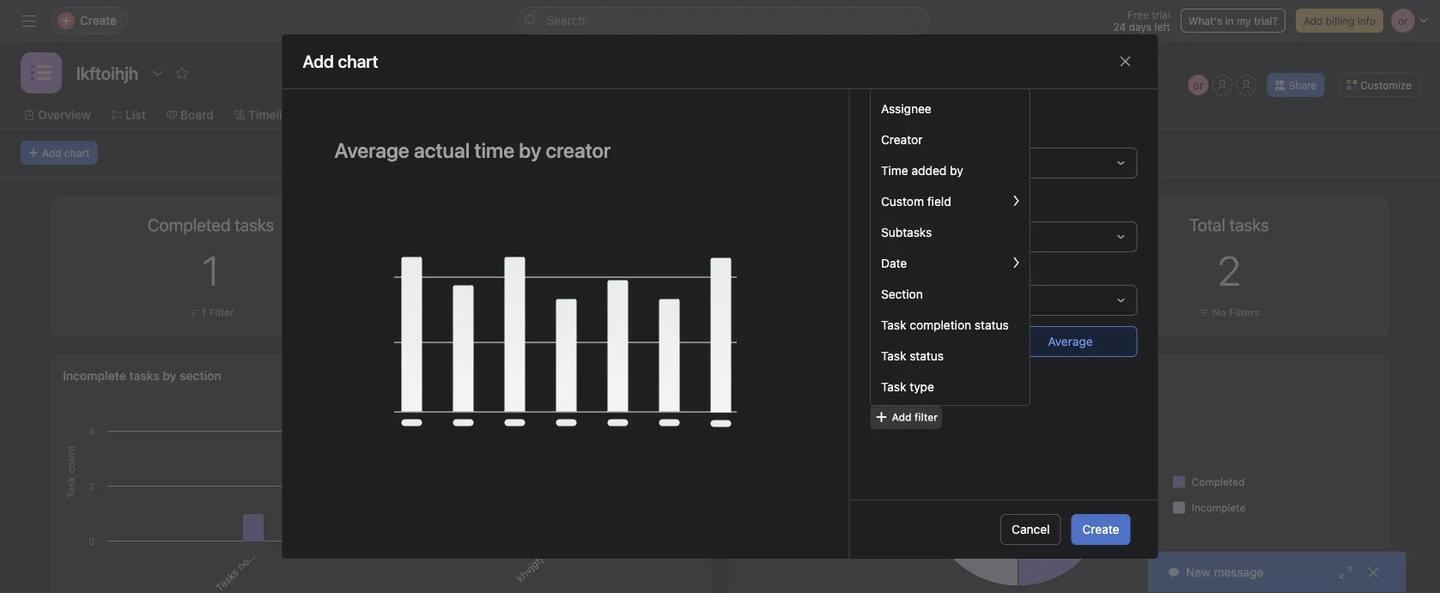 Task type: describe. For each thing, give the bounding box(es) containing it.
date link
[[871, 247, 1030, 278]]

in inside tasks not in a section
[[248, 545, 262, 560]]

share
[[1289, 79, 1317, 91]]

board link
[[166, 106, 214, 125]]

trial?
[[1254, 15, 1278, 27]]

24
[[1113, 21, 1126, 33]]

task type link
[[871, 371, 1030, 402]]

no
[[1212, 307, 1226, 319]]

axis for x-
[[884, 201, 906, 216]]

assignee
[[881, 101, 932, 115]]

time added by link
[[871, 155, 1030, 186]]

0 horizontal spatial close image
[[1119, 55, 1132, 68]]

trial
[[1152, 9, 1171, 21]]

total tasks
[[1189, 215, 1269, 235]]

incomplete tasks by section
[[63, 369, 221, 383]]

average
[[1048, 335, 1093, 349]]

completed tasks
[[148, 215, 274, 235]]

a
[[256, 539, 269, 552]]

add for add filter
[[892, 411, 912, 423]]

2 1 filter button from the left
[[523, 304, 578, 321]]

section
[[262, 512, 296, 545]]

add billing info
[[1304, 15, 1376, 27]]

custom field
[[881, 194, 951, 208]]

1 for 1 filter button corresponding to 0
[[880, 307, 885, 319]]

filter for 0
[[888, 307, 913, 319]]

field
[[927, 194, 951, 208]]

x-
[[870, 201, 884, 216]]

add filter
[[892, 411, 938, 423]]

total
[[742, 369, 769, 383]]

creator
[[881, 132, 923, 146]]

subtasks
[[881, 225, 932, 239]]

add to starred image
[[175, 66, 189, 80]]

0 button
[[877, 246, 902, 295]]

chart details
[[870, 110, 952, 127]]

search
[[547, 13, 585, 27]]

status inside task status link
[[910, 348, 944, 363]]

add for add billing info
[[1304, 15, 1323, 27]]

y-
[[870, 265, 883, 279]]

no filters
[[1212, 307, 1260, 319]]

by section
[[163, 369, 221, 383]]

not
[[235, 553, 254, 573]]

filter
[[915, 411, 938, 423]]

custom field link
[[871, 186, 1030, 216]]

what's in my trial?
[[1189, 15, 1278, 27]]

2 filter from the left
[[548, 307, 574, 319]]

tasks for incomplete
[[129, 369, 160, 383]]

or button
[[1188, 75, 1209, 95]]

timeline
[[248, 108, 296, 122]]

added
[[912, 163, 947, 177]]

task for task completion status
[[881, 318, 907, 332]]

sum
[[925, 335, 950, 349]]

list link
[[112, 106, 146, 125]]

cancel button
[[1001, 514, 1061, 545]]

1 filter button for 1
[[183, 304, 239, 321]]

1 filter for 1
[[201, 307, 234, 319]]

filters inside button
[[1229, 307, 1260, 319]]

Sum radio
[[870, 326, 1004, 357]]

task status link
[[871, 340, 1030, 371]]

axis for y-
[[883, 265, 906, 279]]

x-axis
[[870, 201, 906, 216]]

search button
[[517, 7, 930, 34]]

add filter button
[[870, 405, 942, 429]]

task completion status
[[881, 318, 1009, 332]]

subtasks link
[[871, 216, 1030, 247]]

status inside task completion status link
[[975, 318, 1009, 332]]

add for add chart
[[42, 147, 61, 159]]

section
[[881, 287, 923, 301]]

list image
[[31, 63, 52, 83]]

overview
[[38, 108, 91, 122]]

date
[[881, 256, 907, 270]]

add billing info button
[[1296, 9, 1384, 33]]

tasks
[[213, 566, 241, 593]]

section link
[[871, 278, 1030, 309]]

1 for second 1 filter button from left
[[541, 307, 546, 319]]

board
[[180, 108, 214, 122]]



Task type: vqa. For each thing, say whether or not it's contained in the screenshot.
Search list box
yes



Task type: locate. For each thing, give the bounding box(es) containing it.
in inside button
[[1225, 15, 1234, 27]]

tasks right total
[[773, 369, 803, 383]]

close image
[[1119, 55, 1132, 68], [1366, 566, 1380, 580]]

Average actual time by creator text field
[[323, 131, 808, 170]]

1
[[202, 246, 220, 295], [542, 246, 559, 295], [201, 307, 206, 319], [541, 307, 546, 319], [880, 307, 885, 319]]

2 horizontal spatial filter
[[888, 307, 913, 319]]

filters down completion status
[[870, 385, 910, 402]]

1 axis from the top
[[884, 201, 906, 216]]

2 task from the top
[[881, 348, 907, 363]]

task
[[881, 318, 907, 332], [881, 348, 907, 363], [881, 379, 907, 394]]

1 tasks from the left
[[129, 369, 160, 383]]

1 vertical spatial close image
[[1366, 566, 1380, 580]]

0 horizontal spatial tasks
[[129, 369, 160, 383]]

search list box
[[517, 7, 930, 34]]

completed
[[1192, 476, 1245, 488]]

0 vertical spatial add
[[1304, 15, 1323, 27]]

2 axis from the top
[[883, 265, 906, 279]]

by for tasks
[[806, 369, 820, 383]]

incomplete for incomplete tasks by section
[[63, 369, 126, 383]]

share button
[[1267, 73, 1325, 97]]

0 vertical spatial filters
[[1229, 307, 1260, 319]]

1 vertical spatial add
[[42, 147, 61, 159]]

0 vertical spatial axis
[[884, 201, 906, 216]]

1 task from the top
[[881, 318, 907, 332]]

by right total
[[806, 369, 820, 383]]

y-axis
[[870, 265, 906, 279]]

0 horizontal spatial 1 button
[[202, 246, 220, 295]]

0 horizontal spatial 1 filter button
[[183, 304, 239, 321]]

list
[[125, 108, 146, 122]]

billing
[[1326, 15, 1355, 27]]

status
[[975, 318, 1009, 332], [910, 348, 944, 363]]

0 vertical spatial by
[[950, 163, 963, 177]]

incomplete
[[63, 369, 126, 383], [1192, 502, 1246, 514]]

filters
[[1229, 307, 1260, 319], [870, 385, 910, 402]]

in
[[1225, 15, 1234, 27], [248, 545, 262, 560]]

1 vertical spatial in
[[248, 545, 262, 560]]

option group containing sum
[[870, 326, 1138, 357]]

3 filter from the left
[[888, 307, 913, 319]]

task for task type
[[881, 379, 907, 394]]

0 horizontal spatial filter
[[209, 307, 234, 319]]

2 1 filter from the left
[[541, 307, 574, 319]]

type
[[910, 379, 934, 394]]

or
[[1194, 79, 1204, 91]]

cancel
[[1012, 523, 1050, 537]]

0 horizontal spatial incomplete
[[63, 369, 126, 383]]

time added by
[[881, 163, 963, 177]]

1 horizontal spatial 1 filter
[[541, 307, 574, 319]]

1 vertical spatial filters
[[870, 385, 910, 402]]

1 horizontal spatial close image
[[1366, 566, 1380, 580]]

0
[[877, 246, 902, 295]]

status right 'completion'
[[975, 318, 1009, 332]]

overview link
[[24, 106, 91, 125]]

1 horizontal spatial add
[[892, 411, 912, 423]]

2
[[1218, 246, 1241, 295]]

task left the type at bottom right
[[881, 379, 907, 394]]

custom
[[881, 194, 924, 208]]

2 horizontal spatial add
[[1304, 15, 1323, 27]]

by
[[950, 163, 963, 177], [806, 369, 820, 383]]

1 vertical spatial by
[[806, 369, 820, 383]]

info
[[1358, 15, 1376, 27]]

tasks for total
[[773, 369, 803, 383]]

0 horizontal spatial status
[[910, 348, 944, 363]]

0 vertical spatial status
[[975, 318, 1009, 332]]

1 horizontal spatial filters
[[1229, 307, 1260, 319]]

1 horizontal spatial in
[[1225, 15, 1234, 27]]

total tasks by completion status
[[742, 369, 925, 383]]

completion
[[910, 318, 971, 332]]

my
[[1237, 15, 1251, 27]]

1 horizontal spatial status
[[975, 318, 1009, 332]]

2 tasks from the left
[[773, 369, 803, 383]]

tasks left the by section
[[129, 369, 160, 383]]

2 horizontal spatial 1 filter
[[880, 307, 913, 319]]

2 button
[[1218, 246, 1241, 295]]

overdue tasks
[[836, 215, 944, 235]]

1 filter for 0
[[880, 307, 913, 319]]

1 horizontal spatial 1 button
[[542, 246, 559, 295]]

close image down 24
[[1119, 55, 1132, 68]]

task down section
[[881, 318, 907, 332]]

2 vertical spatial task
[[881, 379, 907, 394]]

by right added
[[950, 163, 963, 177]]

add chart
[[42, 147, 90, 159]]

creator link
[[871, 124, 1030, 155]]

add
[[1304, 15, 1323, 27], [42, 147, 61, 159], [892, 411, 912, 423]]

1 1 button from the left
[[202, 246, 220, 295]]

1 1 filter from the left
[[201, 307, 234, 319]]

2 1 button from the left
[[542, 246, 559, 295]]

1 1 filter button from the left
[[183, 304, 239, 321]]

add left chart
[[42, 147, 61, 159]]

2 horizontal spatial 1 filter button
[[862, 304, 918, 321]]

task type
[[881, 379, 934, 394]]

by for added
[[950, 163, 963, 177]]

0 vertical spatial close image
[[1119, 55, 1132, 68]]

create button
[[1071, 514, 1131, 545]]

no filters button
[[1194, 304, 1264, 321]]

0 vertical spatial task
[[881, 318, 907, 332]]

task for task status
[[881, 348, 907, 363]]

option group
[[870, 326, 1138, 357]]

1 vertical spatial incomplete
[[1192, 502, 1246, 514]]

filter
[[209, 307, 234, 319], [548, 307, 574, 319], [888, 307, 913, 319]]

create
[[1083, 523, 1120, 537]]

1 vertical spatial task
[[881, 348, 907, 363]]

assignee link
[[871, 93, 1030, 124]]

1 vertical spatial status
[[910, 348, 944, 363]]

add left filter at the right bottom
[[892, 411, 912, 423]]

0 horizontal spatial 1 filter
[[201, 307, 234, 319]]

3 task from the top
[[881, 379, 907, 394]]

2 vertical spatial add
[[892, 411, 912, 423]]

task up completion status
[[881, 348, 907, 363]]

1 for 1 filter button associated with 1
[[201, 307, 206, 319]]

1 vertical spatial axis
[[883, 265, 906, 279]]

1 horizontal spatial tasks
[[773, 369, 803, 383]]

free
[[1128, 9, 1149, 21]]

add chart button
[[21, 141, 97, 165]]

1 horizontal spatial filter
[[548, 307, 574, 319]]

None text field
[[72, 58, 143, 88]]

1 filter from the left
[[209, 307, 234, 319]]

1 button
[[202, 246, 220, 295], [542, 246, 559, 295]]

task status
[[881, 348, 944, 363]]

what's
[[1189, 15, 1223, 27]]

0 horizontal spatial add
[[42, 147, 61, 159]]

free trial 24 days left
[[1113, 9, 1171, 33]]

3 1 filter button from the left
[[862, 304, 918, 321]]

1 filter button
[[183, 304, 239, 321], [523, 304, 578, 321], [862, 304, 918, 321]]

3 1 filter from the left
[[880, 307, 913, 319]]

time
[[881, 163, 908, 177]]

khvjgfjh
[[514, 549, 549, 585]]

tasks not in a section
[[213, 512, 296, 593]]

filters right no
[[1229, 307, 1260, 319]]

left
[[1155, 21, 1171, 33]]

0 horizontal spatial by
[[806, 369, 820, 383]]

expand new message image
[[1339, 566, 1353, 580]]

status up the type at bottom right
[[910, 348, 944, 363]]

1 horizontal spatial incomplete
[[1192, 502, 1246, 514]]

timeline link
[[234, 106, 296, 125]]

add inside dropdown button
[[892, 411, 912, 423]]

filter for 1
[[209, 307, 234, 319]]

0 vertical spatial in
[[1225, 15, 1234, 27]]

1 horizontal spatial 1 filter button
[[523, 304, 578, 321]]

chart
[[64, 147, 90, 159]]

completion status
[[823, 369, 925, 383]]

0 horizontal spatial filters
[[870, 385, 910, 402]]

incomplete for incomplete
[[1192, 502, 1246, 514]]

1 horizontal spatial by
[[950, 163, 963, 177]]

new message
[[1186, 566, 1264, 580]]

add chart
[[303, 51, 379, 71]]

task completion status link
[[871, 309, 1030, 340]]

close image right expand new message icon
[[1366, 566, 1380, 580]]

days
[[1129, 21, 1152, 33]]

0 vertical spatial incomplete
[[63, 369, 126, 383]]

0 horizontal spatial in
[[248, 545, 262, 560]]

tasks
[[129, 369, 160, 383], [773, 369, 803, 383]]

Average radio
[[1004, 326, 1138, 357]]

1 filter button for 0
[[862, 304, 918, 321]]

what's in my trial? button
[[1181, 9, 1286, 33]]

axis
[[884, 201, 906, 216], [883, 265, 906, 279]]

add left billing
[[1304, 15, 1323, 27]]



